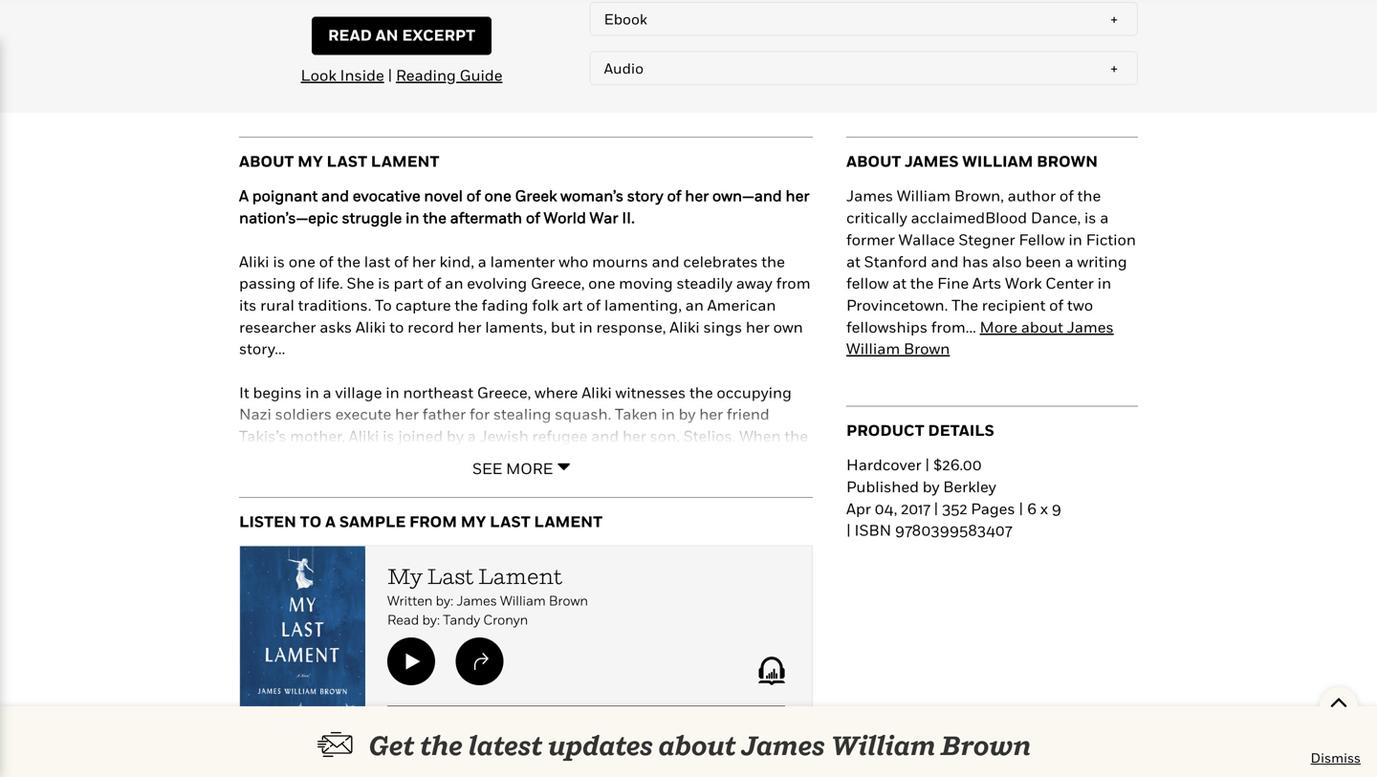 Task type: describe. For each thing, give the bounding box(es) containing it.
mourns
[[592, 252, 648, 270]]

fine
[[937, 274, 969, 292]]

work
[[1005, 274, 1042, 292]]

fellow
[[1019, 230, 1065, 249]]

and inside aliki is one of the last of her kind, a lamenter who mourns and celebrates the passing of life. she is part of an evolving greece, one moving steadily away from its rural traditions. to capture the fading folk art of lamenting, an american researcher asks aliki to record her laments, but in response, aliki sings her own story…
[[652, 252, 680, 270]]

one down the mourns
[[588, 274, 615, 292]]

writing
[[1077, 252, 1127, 270]]

torn
[[669, 536, 699, 555]]

and down son,
[[633, 449, 661, 467]]

provides
[[239, 646, 301, 664]]

and inside james william brown, author of the critically acclaimedblood dance, is a former wallace stegner fellow in fiction at stanford and has also been a writing fellow at the fine arts work center in provincetown. the recipient of two fellowships from…
[[931, 252, 959, 270]]

in up son,
[[661, 405, 675, 423]]

as
[[324, 471, 341, 489]]

life
[[728, 624, 750, 642]]

| left 6
[[1019, 500, 1023, 518]]

her right record
[[458, 318, 482, 336]]

makeshift
[[239, 536, 311, 555]]

latest
[[468, 730, 543, 762]]

and down postwar
[[571, 536, 598, 555]]

her up part
[[412, 252, 436, 270]]

x
[[1041, 500, 1048, 518]]

her down taken
[[623, 427, 646, 445]]

but inside 'fleeing across the chaotic landscape of a postwar greece, the three become a makeshift family. they're bound by friendship and grief, but torn apart by betrayal, madness and heartbreak.'
[[641, 536, 666, 555]]

1 horizontal spatial my
[[461, 513, 486, 531]]

9780399583407
[[895, 521, 1012, 540]]

is left joined
[[383, 427, 395, 445]]

struggle
[[342, 209, 402, 227]]

the left fine
[[910, 274, 934, 292]]

the up away
[[762, 252, 785, 270]]

greece, inside 'fleeing across the chaotic landscape of a postwar greece, the three become a makeshift family. they're bound by friendship and grief, but torn apart by betrayal, madness and heartbreak.'
[[601, 515, 655, 533]]

9
[[1052, 500, 1062, 518]]

brown inside the more about james william brown
[[904, 340, 950, 358]]

her right 'own—and'
[[786, 187, 810, 205]]

ending.
[[417, 471, 471, 489]]

her up stelios.
[[699, 405, 723, 423]]

is up to
[[378, 274, 390, 292]]

the inside a poignant and evocative novel of one greek woman's story of her own—and her nation's—epic struggle in the aftermath of world war ii.
[[423, 209, 447, 227]]

friend
[[727, 405, 770, 423]]

is inside james william brown, author of the critically acclaimedblood dance, is a former wallace stegner fellow in fiction at stanford and has also been a writing fellow at the fine arts work center in provincetown. the recipient of two fellowships from…
[[1084, 209, 1096, 227]]

a right become
[[788, 515, 797, 533]]

world
[[544, 209, 586, 227]]

lamenting,
[[604, 296, 682, 314]]

stelios
[[664, 449, 713, 467]]

a up eternal
[[304, 646, 313, 664]]

poignant
[[252, 187, 318, 205]]

the up torn
[[658, 515, 682, 533]]

vivid
[[317, 646, 350, 664]]

war
[[590, 209, 618, 227]]

but inside aliki is one of the last of her kind, a lamenter who mourns and celebrates the passing of life. she is part of an evolving greece, one moving steadily away from its rural traditions. to capture the fading folk art of lamenting, an american researcher asks aliki to record her laments, but in response, aliki sings her own story…
[[551, 318, 575, 336]]

they're
[[366, 536, 418, 555]]

betrayal,
[[239, 558, 301, 576]]

love
[[719, 646, 748, 664]]

more about james william brown
[[846, 318, 1114, 358]]

two
[[1067, 296, 1093, 314]]

the up stelios.
[[690, 383, 713, 402]]

in up soldiers
[[305, 383, 319, 402]]

dance,
[[1031, 209, 1081, 227]]

a left timeless
[[429, 646, 438, 664]]

stanford
[[864, 252, 927, 270]]

by inside 'hardcover        | $26.00 published by berkley apr 04, 2017 | 352 pages | 6 x 9 | isbn 9780399583407'
[[923, 478, 940, 496]]

a
[[239, 187, 249, 205]]

in inside a poignant and evocative novel of one greek woman's story of her own—and her nation's—epic struggle in the aftermath of world war ii.
[[406, 209, 419, 227]]

0 vertical spatial village
[[335, 383, 382, 402]]

apart
[[703, 536, 742, 555]]

friendship
[[493, 536, 567, 555]]

witnesses
[[615, 383, 686, 402]]

of left life.
[[299, 274, 314, 292]]

of up part
[[394, 252, 408, 270]]

greece, inside aliki is one of the last of her kind, a lamenter who mourns and celebrates the passing of life. she is part of an evolving greece, one moving steadily away from its rural traditions. to capture the fading folk art of lamenting, an american researcher asks aliki to record her laments, but in response, aliki sings her own story…
[[531, 274, 585, 292]]

1 vertical spatial village
[[239, 449, 286, 467]]

and up takis
[[591, 427, 619, 445]]

to inside aliki is one of the last of her kind, a lamenter who mourns and celebrates the passing of life. she is part of an evolving greece, one moving steadily away from its rural traditions. to capture the fading folk art of lamenting, an american researcher asks aliki to record her laments, but in response, aliki sings her own story…
[[389, 318, 404, 336]]

james inside james william brown, author of the critically acclaimedblood dance, is a former wallace stegner fellow in fiction at stanford and has also been a writing fellow at the fine arts work center in provincetown. the recipient of two fellowships from…
[[846, 187, 893, 205]]

+ for audio
[[1111, 59, 1118, 77]]

the down evolving
[[455, 296, 478, 314]]

center
[[1046, 274, 1094, 292]]

the up dance,
[[1078, 187, 1101, 205]]

and down 'they're'
[[374, 558, 402, 576]]

through aliki's powerful voice, an unforgettable one that blends light and dark with wry humor,
[[239, 602, 801, 642]]

to inside it begins in a village in northeast greece, where aliki witnesses the occupying nazi soldiers execute her father for stealing squash. taken in by her friend takis's mother, aliki is joined by a jewish refugee and her son, stelios. when the village is torched and its people massacred, aliki, takis and stelios are able to escape just as the war is ending.
[[778, 449, 792, 467]]

is up passing
[[273, 252, 285, 270]]

ii.
[[622, 209, 635, 227]]

see
[[472, 460, 502, 478]]

massacred,
[[469, 449, 552, 467]]

| right "inside"
[[388, 66, 392, 84]]

by down landscape
[[472, 536, 489, 555]]

reading guide link
[[396, 66, 503, 84]]

james inside the more about james william brown
[[1067, 318, 1114, 336]]

one inside a poignant and evocative novel of one greek woman's story of her own—and her nation's—epic struggle in the aftermath of world war ii.
[[484, 187, 511, 205]]

a left way
[[667, 624, 675, 642]]

eulogy
[[597, 624, 645, 642]]

of left love at the right
[[701, 646, 715, 664]]

moving
[[619, 274, 673, 292]]

portrait
[[354, 646, 408, 664]]

and left loss
[[751, 646, 779, 664]]

lamenter
[[490, 252, 555, 270]]

2 vertical spatial brown
[[941, 730, 1031, 762]]

in inside aliki is one of the last of her kind, a lamenter who mourns and celebrates the passing of life. she is part of an evolving greece, one moving steadily away from its rural traditions. to capture the fading folk art of lamenting, an american researcher asks aliki to record her laments, but in response, aliki sings her own story…
[[579, 318, 593, 336]]

capture
[[395, 296, 451, 314]]

fleeing across the chaotic landscape of a postwar greece, the three become a makeshift family. they're bound by friendship and grief, but torn apart by betrayal, madness and heartbreak.
[[239, 515, 797, 576]]

delivers
[[477, 624, 533, 642]]

for
[[470, 405, 490, 423]]

wallace
[[899, 230, 955, 249]]

see more button
[[463, 450, 589, 478]]

chaotic
[[374, 515, 427, 533]]

and up war
[[365, 449, 392, 467]]

aliki down execute
[[349, 427, 379, 445]]

james william brown, author of the critically acclaimedblood dance, is a former wallace stegner fellow in fiction at stanford and has also been a writing fellow at the fine arts work center in provincetown. the recipient of two fellowships from…
[[846, 187, 1136, 336]]

begins
[[253, 383, 302, 402]]

excerpt
[[402, 26, 475, 44]]

traditions.
[[298, 296, 371, 314]]

jewish
[[480, 427, 529, 445]]

from inside aliki is one of the last of her kind, a lamenter who mourns and celebrates the passing of life. she is part of an evolving greece, one moving steadily away from its rural traditions. to capture the fading folk art of lamenting, an american researcher asks aliki to record her laments, but in response, aliki sings her own story…
[[776, 274, 811, 292]]

about james william brown
[[846, 152, 1098, 170]]

is inside delivers a fitting eulogy to a way of life and provides a vivid portrait of a timeless greek woman, whose story of love and loss is an eternal one.
[[239, 668, 251, 686]]

0 vertical spatial at
[[846, 252, 861, 270]]

0 horizontal spatial my
[[298, 152, 323, 170]]

+ for ebook
[[1111, 10, 1118, 28]]

aliki down to
[[356, 318, 386, 336]]

of right art
[[586, 296, 601, 314]]

listen to a sample from my last lament
[[239, 513, 603, 531]]

more about james william brown link
[[846, 318, 1114, 358]]

nazi
[[239, 405, 272, 423]]

a down for
[[467, 427, 476, 445]]

pages
[[971, 500, 1015, 518]]

life.
[[317, 274, 343, 292]]

| down apr in the bottom right of the page
[[846, 521, 851, 540]]

its inside it begins in a village in northeast greece, where aliki witnesses the occupying nazi soldiers execute her father for stealing squash. taken in by her friend takis's mother, aliki is joined by a jewish refugee and her son, stelios. when the village is torched and its people massacred, aliki, takis and stelios are able to escape just as the war is ending.
[[396, 449, 414, 467]]

are
[[717, 449, 740, 467]]

by up son,
[[679, 405, 696, 423]]

an inside through aliki's powerful voice, an unforgettable one that blends light and dark with wry humor,
[[460, 602, 479, 620]]

of down light
[[710, 624, 725, 642]]

of left 'own—and'
[[667, 187, 681, 205]]

in down writing in the top of the page
[[1098, 274, 1111, 292]]

she
[[347, 274, 374, 292]]

aliki up squash.
[[582, 383, 612, 402]]

execute
[[335, 405, 391, 423]]

dark
[[769, 602, 801, 620]]

father
[[422, 405, 466, 423]]

eternal
[[277, 668, 327, 686]]

fiction
[[1086, 230, 1136, 249]]

a up center
[[1065, 252, 1074, 270]]

nation's—epic
[[239, 209, 338, 227]]

an down 'steadily' on the top of the page
[[685, 296, 704, 314]]

james down loss
[[742, 730, 825, 762]]

joined
[[398, 427, 443, 445]]

where
[[535, 383, 578, 402]]

heartbreak.
[[405, 558, 488, 576]]

her up joined
[[395, 405, 419, 423]]

dismiss
[[1311, 750, 1361, 766]]

asks
[[320, 318, 352, 336]]

$26.00
[[933, 456, 982, 474]]

| left 352
[[934, 500, 938, 518]]

recipient
[[982, 296, 1046, 314]]

more inside the more about james william brown
[[980, 318, 1018, 336]]

greek inside delivers a fitting eulogy to a way of life and provides a vivid portrait of a timeless greek woman, whose story of love and loss is an eternal one.
[[506, 646, 548, 664]]

of right 'portrait'
[[412, 646, 426, 664]]

sample
[[339, 513, 406, 531]]

is up just
[[290, 449, 302, 467]]



Task type: locate. For each thing, give the bounding box(es) containing it.
last up friendship
[[490, 513, 530, 531]]

0 vertical spatial my
[[298, 152, 323, 170]]

to right able
[[778, 449, 792, 467]]

0 vertical spatial greek
[[515, 187, 557, 205]]

a up friendship
[[527, 515, 536, 533]]

published
[[846, 478, 919, 496]]

1 vertical spatial but
[[641, 536, 666, 555]]

+
[[1111, 10, 1118, 28], [1111, 59, 1118, 77]]

greek inside a poignant and evocative novel of one greek woman's story of her own—and her nation's—epic struggle in the aftermath of world war ii.
[[515, 187, 557, 205]]

in down dance,
[[1069, 230, 1082, 249]]

in down evocative in the left of the page
[[406, 209, 419, 227]]

humor,
[[302, 624, 353, 642]]

my
[[298, 152, 323, 170], [461, 513, 486, 531]]

0 vertical spatial last
[[327, 152, 367, 170]]

the down novel
[[423, 209, 447, 227]]

| left $26.00
[[925, 456, 930, 474]]

1 vertical spatial its
[[396, 449, 414, 467]]

1 horizontal spatial last
[[490, 513, 530, 531]]

an right the read
[[376, 26, 398, 44]]

product
[[846, 421, 924, 439]]

look inside link
[[301, 66, 384, 84]]

with
[[239, 624, 270, 642]]

in
[[406, 209, 419, 227], [1069, 230, 1082, 249], [1098, 274, 1111, 292], [579, 318, 593, 336], [305, 383, 319, 402], [386, 383, 399, 402], [661, 405, 675, 423]]

my up poignant
[[298, 152, 323, 170]]

2 about from the left
[[846, 152, 901, 170]]

0 horizontal spatial its
[[239, 296, 257, 314]]

is
[[1084, 209, 1096, 227], [273, 252, 285, 270], [378, 274, 390, 292], [383, 427, 395, 445], [290, 449, 302, 467], [401, 471, 413, 489], [239, 668, 251, 686]]

1 + from the top
[[1111, 10, 1118, 28]]

at up provincetown.
[[892, 274, 907, 292]]

former
[[846, 230, 895, 249]]

1 horizontal spatial its
[[396, 449, 414, 467]]

bound
[[422, 536, 469, 555]]

ebook
[[604, 10, 647, 28]]

loss
[[783, 646, 811, 664]]

postwar
[[539, 515, 597, 533]]

the right when
[[785, 427, 808, 445]]

1 vertical spatial at
[[892, 274, 907, 292]]

soldiers
[[275, 405, 332, 423]]

1 vertical spatial brown
[[904, 340, 950, 358]]

listen
[[239, 513, 296, 531]]

and inside through aliki's powerful voice, an unforgettable one that blends light and dark with wry humor,
[[738, 602, 765, 620]]

but left torn
[[641, 536, 666, 555]]

brown
[[1037, 152, 1098, 170], [904, 340, 950, 358], [941, 730, 1031, 762]]

2 vertical spatial greece,
[[601, 515, 655, 533]]

of up capture
[[427, 274, 441, 292]]

of left world
[[526, 209, 540, 227]]

and up fine
[[931, 252, 959, 270]]

of up aftermath
[[466, 187, 481, 205]]

takis
[[593, 449, 629, 467]]

torched
[[305, 449, 361, 467]]

about for about james william brown
[[846, 152, 901, 170]]

son,
[[650, 427, 680, 445]]

1 vertical spatial last
[[490, 513, 530, 531]]

james up critically
[[846, 187, 893, 205]]

0 vertical spatial about
[[1021, 318, 1063, 336]]

through
[[239, 602, 301, 620]]

about my last lament
[[239, 152, 439, 170]]

0 vertical spatial but
[[551, 318, 575, 336]]

1 vertical spatial lament
[[534, 513, 603, 531]]

look inside | reading guide
[[301, 66, 503, 84]]

its inside aliki is one of the last of her kind, a lamenter who mourns and celebrates the passing of life. she is part of an evolving greece, one moving steadily away from its rural traditions. to capture the fading folk art of lamenting, an american researcher asks aliki to record her laments, but in response, aliki sings her own story…
[[239, 296, 257, 314]]

updates
[[548, 730, 653, 762]]

and down about my last lament
[[321, 187, 349, 205]]

to up "family." in the left of the page
[[300, 513, 322, 531]]

1 horizontal spatial more
[[980, 318, 1018, 336]]

dismiss link
[[1311, 749, 1361, 768]]

1 horizontal spatial about
[[1021, 318, 1063, 336]]

the up "family." in the left of the page
[[347, 515, 370, 533]]

sings
[[703, 318, 742, 336]]

william inside the more about james william brown
[[846, 340, 900, 358]]

from up bound
[[409, 513, 457, 531]]

inside
[[340, 66, 384, 84]]

352
[[942, 500, 967, 518]]

1 vertical spatial my
[[461, 513, 486, 531]]

a inside aliki is one of the last of her kind, a lamenter who mourns and celebrates the passing of life. she is part of an evolving greece, one moving steadily away from its rural traditions. to capture the fading folk art of lamenting, an american researcher asks aliki to record her laments, but in response, aliki sings her own story…
[[478, 252, 487, 270]]

lament
[[371, 152, 439, 170], [534, 513, 603, 531]]

a down unforgettable
[[537, 624, 546, 642]]

william inside james william brown, author of the critically acclaimedblood dance, is a former wallace stegner fellow in fiction at stanford and has also been a writing fellow at the fine arts work center in provincetown. the recipient of two fellowships from…
[[897, 187, 951, 205]]

0 vertical spatial from
[[776, 274, 811, 292]]

0 vertical spatial +
[[1111, 10, 1118, 28]]

about
[[239, 152, 294, 170], [846, 152, 901, 170]]

1 vertical spatial +
[[1111, 59, 1118, 77]]

last
[[364, 252, 391, 270]]

an down kind,
[[445, 274, 463, 292]]

american
[[707, 296, 776, 314]]

the right get
[[420, 730, 463, 762]]

greek up world
[[515, 187, 557, 205]]

0 vertical spatial lament
[[371, 152, 439, 170]]

but down art
[[551, 318, 575, 336]]

and inside a poignant and evocative novel of one greek woman's story of her own—and her nation's—epic struggle in the aftermath of world war ii.
[[321, 187, 349, 205]]

apr
[[846, 500, 871, 518]]

greek down the delivers
[[506, 646, 548, 664]]

1 horizontal spatial from
[[776, 274, 811, 292]]

away
[[736, 274, 773, 292]]

of up dance,
[[1060, 187, 1074, 205]]

1 vertical spatial story
[[661, 646, 697, 664]]

0 horizontal spatial lament
[[371, 152, 439, 170]]

1 horizontal spatial at
[[892, 274, 907, 292]]

story inside a poignant and evocative novel of one greek woman's story of her own—and her nation's—epic struggle in the aftermath of world war ii.
[[627, 187, 663, 205]]

by
[[679, 405, 696, 423], [447, 427, 464, 445], [923, 478, 940, 496], [472, 536, 489, 555], [745, 536, 762, 555]]

when
[[739, 427, 781, 445]]

a up "fiction"
[[1100, 209, 1109, 227]]

to inside delivers a fitting eulogy to a way of life and provides a vivid portrait of a timeless greek woman, whose story of love and loss is an eternal one.
[[649, 624, 663, 642]]

more
[[980, 318, 1018, 336], [506, 460, 553, 478]]

in down art
[[579, 318, 593, 336]]

my up bound
[[461, 513, 486, 531]]

by down father
[[447, 427, 464, 445]]

at up fellow
[[846, 252, 861, 270]]

story down way
[[661, 646, 697, 664]]

of up life.
[[319, 252, 333, 270]]

from
[[776, 274, 811, 292], [409, 513, 457, 531]]

a up soldiers
[[323, 383, 332, 402]]

it
[[239, 383, 249, 402]]

able
[[743, 449, 774, 467]]

william
[[962, 152, 1033, 170], [897, 187, 951, 205], [846, 340, 900, 358], [830, 730, 936, 762]]

an inside delivers a fitting eulogy to a way of life and provides a vivid portrait of a timeless greek woman, whose story of love and loss is an eternal one.
[[255, 668, 273, 686]]

0 vertical spatial its
[[239, 296, 257, 314]]

0 horizontal spatial about
[[239, 152, 294, 170]]

story up ii.
[[627, 187, 663, 205]]

from right away
[[776, 274, 811, 292]]

story
[[627, 187, 663, 205], [661, 646, 697, 664]]

0 horizontal spatial about
[[658, 730, 736, 762]]

to down blends
[[649, 624, 663, 642]]

a right kind,
[[478, 252, 487, 270]]

fleeing
[[239, 515, 293, 533]]

of left 'two'
[[1049, 296, 1064, 314]]

her
[[685, 187, 709, 205], [786, 187, 810, 205], [412, 252, 436, 270], [458, 318, 482, 336], [746, 318, 770, 336], [395, 405, 419, 423], [699, 405, 723, 423], [623, 427, 646, 445]]

the right as
[[344, 471, 368, 489]]

greece, up stealing
[[477, 383, 531, 402]]

passing
[[239, 274, 296, 292]]

1 about from the left
[[239, 152, 294, 170]]

and up the moving
[[652, 252, 680, 270]]

arts
[[973, 274, 1002, 292]]

1 horizontal spatial lament
[[534, 513, 603, 531]]

to down to
[[389, 318, 404, 336]]

a up "family." in the left of the page
[[325, 513, 336, 531]]

1 horizontal spatial about
[[846, 152, 901, 170]]

an down the provides
[[255, 668, 273, 686]]

look
[[301, 66, 336, 84]]

james up brown,
[[905, 152, 959, 170]]

0 horizontal spatial more
[[506, 460, 553, 478]]

takis's
[[239, 427, 286, 445]]

evocative
[[353, 187, 420, 205]]

wry
[[273, 624, 298, 642]]

northeast
[[403, 383, 474, 402]]

aliki left sings
[[670, 318, 700, 336]]

by down become
[[745, 536, 762, 555]]

of inside 'fleeing across the chaotic landscape of a postwar greece, the three become a makeshift family. they're bound by friendship and grief, but torn apart by betrayal, madness and heartbreak.'
[[509, 515, 523, 533]]

refugee
[[532, 427, 588, 445]]

0 horizontal spatial but
[[551, 318, 575, 336]]

0 vertical spatial more
[[980, 318, 1018, 336]]

her left 'own—and'
[[685, 187, 709, 205]]

its down joined
[[396, 449, 414, 467]]

0 horizontal spatial last
[[327, 152, 367, 170]]

story inside delivers a fitting eulogy to a way of life and provides a vivid portrait of a timeless greek woman, whose story of love and loss is an eternal one.
[[661, 646, 697, 664]]

kind,
[[439, 252, 474, 270]]

read
[[328, 26, 372, 44]]

in up execute
[[386, 383, 399, 402]]

one inside through aliki's powerful voice, an unforgettable one that blends light and dark with wry humor,
[[585, 602, 612, 620]]

by up 2017
[[923, 478, 940, 496]]

about inside the more about james william brown
[[1021, 318, 1063, 336]]

greece,
[[531, 274, 585, 292], [477, 383, 531, 402], [601, 515, 655, 533]]

0 horizontal spatial from
[[409, 513, 457, 531]]

to
[[389, 318, 404, 336], [778, 449, 792, 467], [300, 513, 322, 531], [649, 624, 663, 642]]

its down passing
[[239, 296, 257, 314]]

the
[[1078, 187, 1101, 205], [423, 209, 447, 227], [337, 252, 361, 270], [762, 252, 785, 270], [910, 274, 934, 292], [455, 296, 478, 314], [690, 383, 713, 402], [785, 427, 808, 445], [344, 471, 368, 489], [347, 515, 370, 533], [658, 515, 682, 533], [420, 730, 463, 762]]

read an excerpt link
[[312, 17, 492, 55]]

1 vertical spatial more
[[506, 460, 553, 478]]

one up passing
[[289, 252, 316, 270]]

brown,
[[954, 187, 1004, 205]]

it begins in a village in northeast greece, where aliki witnesses the occupying nazi soldiers execute her father for stealing squash. taken in by her friend takis's mother, aliki is joined by a jewish refugee and her son, stelios. when the village is torched and its people massacred, aliki, takis and stelios are able to escape just as the war is ending.
[[239, 383, 808, 489]]

1 vertical spatial greece,
[[477, 383, 531, 402]]

is right war
[[401, 471, 413, 489]]

audio
[[604, 59, 644, 77]]

been
[[1026, 252, 1061, 270]]

hardcover        | $26.00 published by berkley apr 04, 2017 | 352 pages | 6 x 9 | isbn 9780399583407
[[846, 456, 1062, 540]]

about up poignant
[[239, 152, 294, 170]]

more down recipient at the right
[[980, 318, 1018, 336]]

fading
[[482, 296, 529, 314]]

last up evocative in the left of the page
[[327, 152, 367, 170]]

lament up evocative in the left of the page
[[371, 152, 439, 170]]

blends
[[649, 602, 697, 620]]

berkley
[[943, 478, 996, 496]]

its
[[239, 296, 257, 314], [396, 449, 414, 467]]

0 vertical spatial greece,
[[531, 274, 585, 292]]

1 vertical spatial about
[[658, 730, 736, 762]]

about up critically
[[846, 152, 901, 170]]

more inside button
[[506, 460, 553, 478]]

and down the dark
[[754, 624, 782, 642]]

about for about my last lament
[[239, 152, 294, 170]]

village up execute
[[335, 383, 382, 402]]

one up eulogy at the bottom of the page
[[585, 602, 612, 620]]

aliki up passing
[[239, 252, 269, 270]]

1 vertical spatial greek
[[506, 646, 548, 664]]

voice,
[[416, 602, 457, 620]]

1 horizontal spatial but
[[641, 536, 666, 555]]

aliki is one of the last of her kind, a lamenter who mourns and celebrates the passing of life. she is part of an evolving greece, one moving steadily away from its rural traditions. to capture the fading folk art of lamenting, an american researcher asks aliki to record her laments, but in response, aliki sings her own story…
[[239, 252, 811, 358]]

0 horizontal spatial at
[[846, 252, 861, 270]]

own
[[773, 318, 803, 336]]

response,
[[596, 318, 666, 336]]

0 horizontal spatial village
[[239, 449, 286, 467]]

her down american at top
[[746, 318, 770, 336]]

more down the jewish
[[506, 460, 553, 478]]

greece, inside it begins in a village in northeast greece, where aliki witnesses the occupying nazi soldiers execute her father for stealing squash. taken in by her friend takis's mother, aliki is joined by a jewish refugee and her son, stelios. when the village is torched and its people massacred, aliki, takis and stelios are able to escape just as the war is ending.
[[477, 383, 531, 402]]

product details
[[846, 421, 995, 439]]

way
[[679, 624, 707, 642]]

2 + from the top
[[1111, 59, 1118, 77]]

0 vertical spatial story
[[627, 187, 663, 205]]

see more
[[472, 460, 553, 478]]

of up friendship
[[509, 515, 523, 533]]

1 vertical spatial from
[[409, 513, 457, 531]]

hardcover
[[846, 456, 922, 474]]

expand/collapse sign up banner image
[[1330, 688, 1348, 716]]

0 vertical spatial brown
[[1037, 152, 1098, 170]]

james down 'two'
[[1067, 318, 1114, 336]]

the up the she
[[337, 252, 361, 270]]

isbn
[[855, 521, 891, 540]]

celebrates
[[683, 252, 758, 270]]

one.
[[331, 668, 362, 686]]

2017
[[901, 500, 930, 518]]

stelios.
[[684, 427, 736, 445]]

1 horizontal spatial village
[[335, 383, 382, 402]]



Task type: vqa. For each thing, say whether or not it's contained in the screenshot.
› link corresponding to Coming Soon
no



